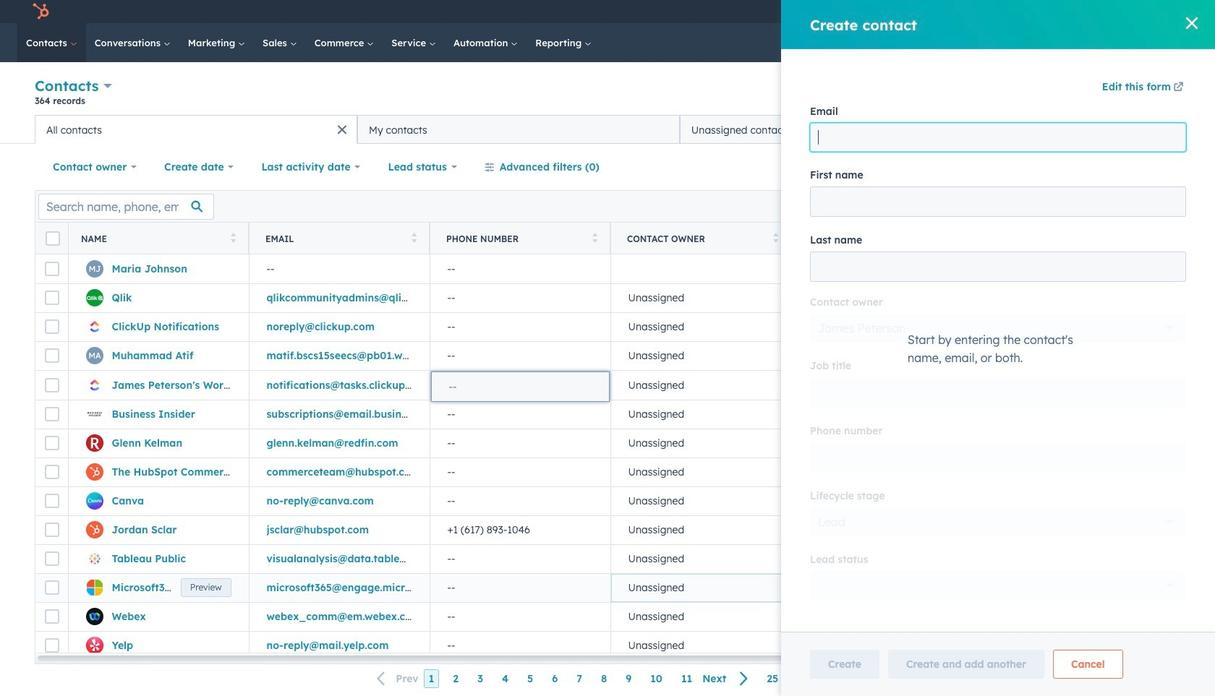 Task type: locate. For each thing, give the bounding box(es) containing it.
menu
[[833, 0, 1198, 23]]

press to sort. image
[[230, 233, 236, 243], [773, 233, 779, 243]]

1 press to sort. image from the left
[[230, 233, 236, 243]]

1 press to sort. image from the left
[[411, 233, 417, 243]]

2 press to sort. element from the left
[[411, 233, 417, 245]]

0 horizontal spatial press to sort. image
[[230, 233, 236, 243]]

press to sort. image for 1st press to sort. element
[[230, 233, 236, 243]]

marketplaces image
[[939, 7, 952, 20]]

0 horizontal spatial press to sort. image
[[411, 233, 417, 243]]

press to sort. element
[[230, 233, 236, 245], [411, 233, 417, 245], [592, 233, 598, 245], [773, 233, 779, 245]]

column header
[[792, 223, 973, 255]]

2 press to sort. image from the left
[[773, 233, 779, 243]]

pagination navigation
[[369, 670, 758, 689]]

1 horizontal spatial press to sort. image
[[773, 233, 779, 243]]

-- text field
[[449, 379, 592, 395]]

james peterson image
[[1048, 5, 1061, 18]]

1 horizontal spatial press to sort. image
[[592, 233, 598, 243]]

banner
[[35, 74, 1181, 115]]

press to sort. image
[[411, 233, 417, 243], [592, 233, 598, 243]]

Search HubSpot search field
[[1012, 30, 1165, 55]]



Task type: vqa. For each thing, say whether or not it's contained in the screenshot.
James Peterson image
yes



Task type: describe. For each thing, give the bounding box(es) containing it.
1 press to sort. element from the left
[[230, 233, 236, 245]]

3 press to sort. element from the left
[[592, 233, 598, 245]]

press to sort. image for 4th press to sort. element from the left
[[773, 233, 779, 243]]

4 press to sort. element from the left
[[773, 233, 779, 245]]

2 press to sort. image from the left
[[592, 233, 598, 243]]

Search name, phone, email addresses, or company search field
[[38, 194, 214, 220]]



